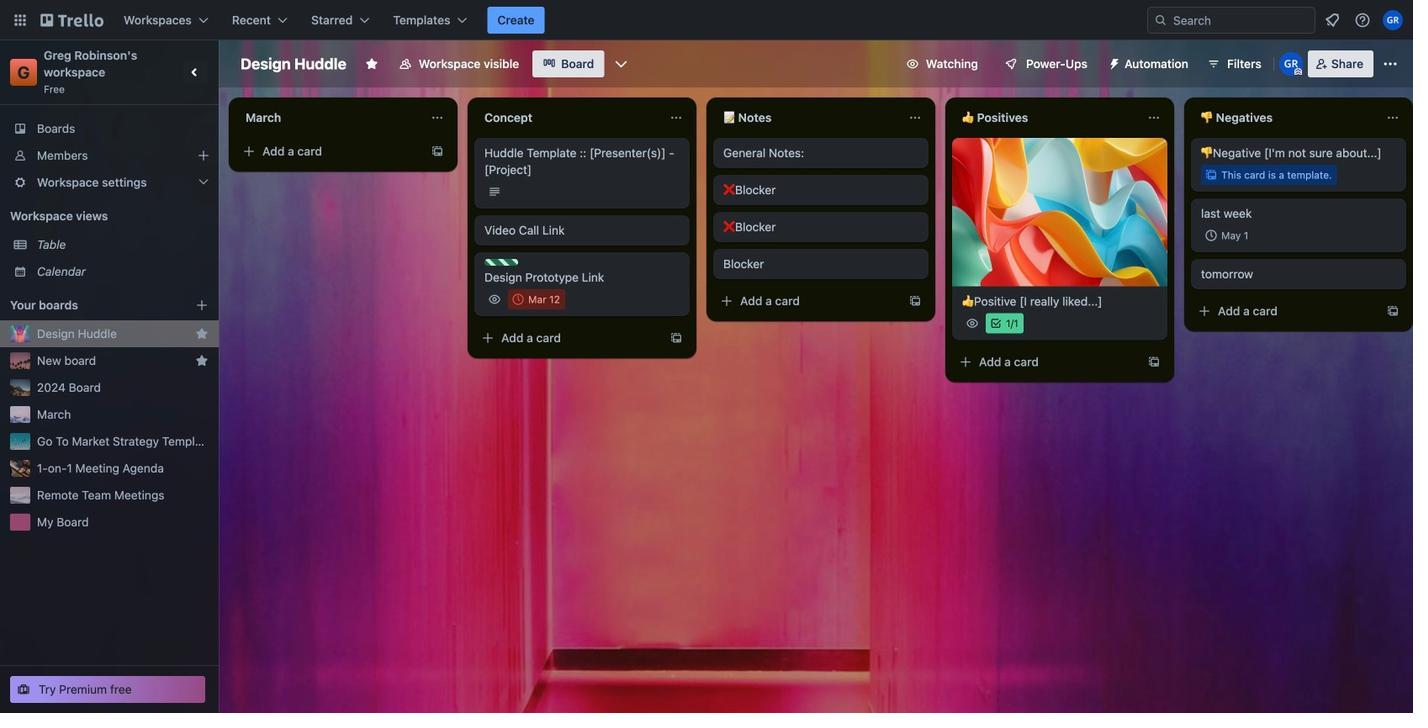 Task type: describe. For each thing, give the bounding box(es) containing it.
back to home image
[[40, 7, 103, 34]]

search image
[[1154, 13, 1168, 27]]

create from template… image
[[909, 294, 922, 308]]

1 vertical spatial greg robinson (gregrobinson96) image
[[1279, 52, 1303, 76]]

star or unstar board image
[[365, 57, 378, 71]]

primary element
[[0, 0, 1413, 40]]

sm image
[[1101, 50, 1125, 74]]

2 starred icon image from the top
[[195, 354, 209, 368]]



Task type: locate. For each thing, give the bounding box(es) containing it.
show menu image
[[1382, 56, 1399, 72]]

1 horizontal spatial greg robinson (gregrobinson96) image
[[1383, 10, 1403, 30]]

color: green, title: none image
[[485, 259, 518, 266]]

starred icon image
[[195, 327, 209, 341], [195, 354, 209, 368]]

0 horizontal spatial greg robinson (gregrobinson96) image
[[1279, 52, 1303, 76]]

add board image
[[195, 299, 209, 312]]

open information menu image
[[1354, 12, 1371, 29]]

1 vertical spatial starred icon image
[[195, 354, 209, 368]]

None checkbox
[[1201, 225, 1254, 246], [508, 289, 565, 310], [1201, 225, 1254, 246], [508, 289, 565, 310]]

0 notifications image
[[1322, 10, 1343, 30]]

customize views image
[[613, 56, 630, 72]]

None text field
[[236, 104, 424, 131], [713, 104, 902, 131], [952, 104, 1141, 131], [236, 104, 424, 131], [713, 104, 902, 131], [952, 104, 1141, 131]]

greg robinson (gregrobinson96) image down search field
[[1279, 52, 1303, 76]]

your boards with 8 items element
[[10, 295, 170, 315]]

create from template… image
[[431, 145, 444, 158], [1386, 305, 1400, 318], [670, 331, 683, 345], [1147, 356, 1161, 369]]

greg robinson (gregrobinson96) image
[[1383, 10, 1403, 30], [1279, 52, 1303, 76]]

None text field
[[474, 104, 663, 131], [1191, 104, 1380, 131], [474, 104, 663, 131], [1191, 104, 1380, 131]]

greg robinson (gregrobinson96) image right open information menu image
[[1383, 10, 1403, 30]]

workspace navigation collapse icon image
[[183, 61, 207, 84]]

0 vertical spatial greg robinson (gregrobinson96) image
[[1383, 10, 1403, 30]]

0 vertical spatial starred icon image
[[195, 327, 209, 341]]

this member is an admin of this board. image
[[1294, 68, 1302, 76]]

Board name text field
[[232, 50, 355, 77]]

Search field
[[1168, 8, 1315, 32]]

1 starred icon image from the top
[[195, 327, 209, 341]]



Task type: vqa. For each thing, say whether or not it's contained in the screenshot.
always associated with Username
no



